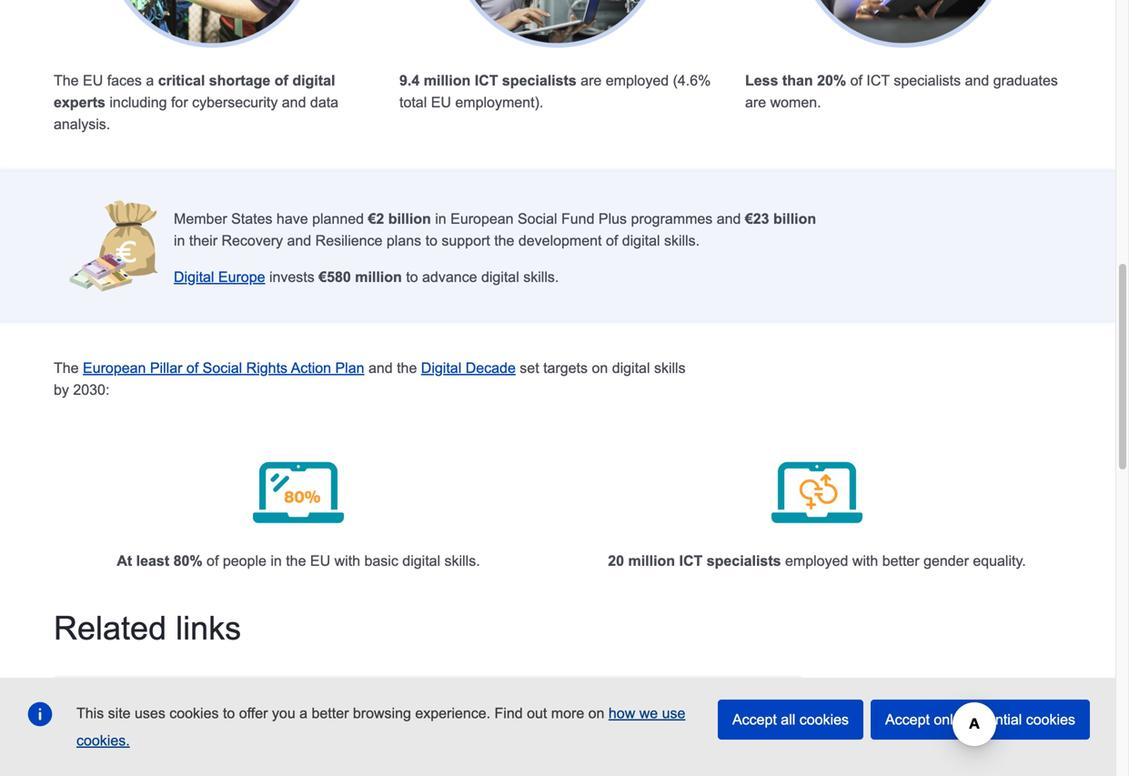 Task type: locate. For each thing, give the bounding box(es) containing it.
digital up the data
[[292, 72, 335, 89]]

cookies right all
[[800, 712, 849, 728]]

billion up 'plans'
[[388, 211, 431, 227]]

rights
[[246, 360, 288, 376]]

1 horizontal spatial with
[[853, 553, 878, 569]]

0 horizontal spatial digital
[[76, 722, 120, 738]]

million for 20
[[628, 553, 675, 569]]

with left "basic"
[[335, 553, 360, 569]]

2 horizontal spatial ict
[[867, 72, 890, 89]]

this site uses cookies to offer you a better browsing experience. find out more on
[[76, 705, 609, 722]]

accept left only
[[885, 712, 930, 728]]

with
[[335, 553, 360, 569], [853, 553, 878, 569]]

and right the plan at the left top
[[369, 360, 393, 376]]

1 billion from the left
[[388, 211, 431, 227]]

the
[[494, 233, 515, 249], [397, 360, 417, 376], [286, 553, 306, 569]]

million
[[424, 72, 471, 89], [355, 269, 402, 285], [628, 553, 675, 569]]

1 vertical spatial in
[[174, 233, 185, 249]]

at
[[117, 553, 132, 569]]

to
[[426, 233, 438, 249], [406, 269, 418, 285], [223, 705, 235, 722]]

experience.
[[415, 705, 491, 722]]

2 horizontal spatial to
[[426, 233, 438, 249]]

ict right 20
[[679, 553, 703, 569]]

european up support on the top left
[[451, 211, 514, 227]]

social left rights at left top
[[203, 360, 242, 376]]

0 vertical spatial in
[[435, 211, 447, 227]]

the up the experts
[[54, 72, 79, 89]]

the right the plan at the left top
[[397, 360, 417, 376]]

skills. inside member states have planned €2 billion in european social fund plus programmes and €23 billion in their recovery and resilience plans to support the development of digital skills.
[[664, 233, 700, 249]]

€2
[[368, 211, 384, 227]]

plus
[[599, 211, 627, 227]]

on left how
[[588, 705, 605, 722]]

1 horizontal spatial better
[[882, 553, 920, 569]]

2 vertical spatial the
[[286, 553, 306, 569]]

1 horizontal spatial the
[[397, 360, 417, 376]]

0 horizontal spatial specialists
[[502, 72, 577, 89]]

0 horizontal spatial cookies
[[170, 705, 219, 722]]

1 vertical spatial the
[[397, 360, 417, 376]]

site
[[108, 705, 131, 722]]

0 horizontal spatial social
[[203, 360, 242, 376]]

than
[[783, 72, 813, 89]]

digital for digital skills factsheet
[[76, 722, 120, 738]]

2 horizontal spatial the
[[494, 233, 515, 249]]

digital
[[292, 72, 335, 89], [622, 233, 660, 249], [481, 269, 519, 285], [612, 360, 650, 376], [402, 553, 441, 569]]

2 the from the top
[[54, 360, 79, 376]]

digital inside critical shortage of digital experts
[[292, 72, 335, 89]]

1 horizontal spatial in
[[271, 553, 282, 569]]

in right people
[[271, 553, 282, 569]]

better left gender
[[882, 553, 920, 569]]

ict up "employment)."
[[475, 72, 498, 89]]

million right €580
[[355, 269, 402, 285]]

0 vertical spatial the
[[54, 72, 79, 89]]

1 horizontal spatial digital
[[174, 269, 214, 285]]

in left their on the left of page
[[174, 233, 185, 249]]

0 vertical spatial social
[[518, 211, 557, 227]]

employed left '(4.6%'
[[606, 72, 669, 89]]

european
[[451, 211, 514, 227], [83, 360, 146, 376]]

accept left all
[[733, 712, 777, 728]]

1 vertical spatial employed
[[785, 553, 848, 569]]

0 vertical spatial a
[[146, 72, 154, 89]]

digital right "basic"
[[402, 553, 441, 569]]

2 vertical spatial to
[[223, 705, 235, 722]]

1 vertical spatial european
[[83, 360, 146, 376]]

1 horizontal spatial accept
[[885, 712, 930, 728]]

specialists
[[502, 72, 577, 89], [894, 72, 961, 89], [707, 553, 781, 569]]

digital down their on the left of page
[[174, 269, 214, 285]]

employed inside are employed (4.6% total eu employment).
[[606, 72, 669, 89]]

employed down 20 million ict specialists employed with better gender equality image at right
[[785, 553, 848, 569]]

2 horizontal spatial in
[[435, 211, 447, 227]]

of down plus
[[606, 233, 618, 249]]

social up development
[[518, 211, 557, 227]]

european up 2030: at left
[[83, 360, 146, 376]]

related links
[[54, 610, 241, 647]]

are employed (4.6% total eu employment).
[[400, 72, 711, 111]]

0 horizontal spatial european
[[83, 360, 146, 376]]

1 horizontal spatial million
[[424, 72, 471, 89]]

2 horizontal spatial digital
[[421, 360, 462, 376]]

eu
[[83, 72, 103, 89], [431, 94, 451, 111], [310, 553, 330, 569]]

advance
[[422, 269, 477, 285]]

1 horizontal spatial a
[[300, 705, 308, 722]]

1 horizontal spatial are
[[745, 94, 766, 111]]

0 horizontal spatial are
[[581, 72, 602, 89]]

essential
[[965, 712, 1022, 728]]

better right you
[[312, 705, 349, 722]]

1 vertical spatial skills
[[124, 722, 160, 738]]

experts
[[54, 94, 105, 111]]

targets
[[543, 360, 588, 376]]

(4.6%
[[673, 72, 711, 89]]

ict right 20%
[[867, 72, 890, 89]]

2 horizontal spatial eu
[[431, 94, 451, 111]]

€580
[[319, 269, 351, 285]]

0 vertical spatial skills
[[654, 360, 686, 376]]

and inside including for cybersecurity and data analysis.
[[282, 94, 306, 111]]

ict for 20 million ict specialists employed with better gender equality.
[[679, 553, 703, 569]]

20
[[608, 553, 624, 569]]

people
[[223, 553, 267, 569]]

0 horizontal spatial billion
[[388, 211, 431, 227]]

are inside the of ict specialists and graduates are women.
[[745, 94, 766, 111]]

2 vertical spatial digital
[[76, 722, 120, 738]]

accept all cookies
[[733, 712, 849, 728]]

1 horizontal spatial cookies
[[800, 712, 849, 728]]

2 accept from the left
[[885, 712, 930, 728]]

0 vertical spatial european
[[451, 211, 514, 227]]

digital right targets
[[612, 360, 650, 376]]

a right you
[[300, 705, 308, 722]]

1 horizontal spatial skills
[[654, 360, 686, 376]]

digital europe link
[[174, 269, 265, 285]]

to left offer
[[223, 705, 235, 722]]

of right 20%
[[851, 72, 863, 89]]

2 vertical spatial skills.
[[445, 553, 480, 569]]

eu up the experts
[[83, 72, 103, 89]]

member
[[174, 211, 227, 227]]

digital inside member states have planned €2 billion in european social fund plus programmes and €23 billion in their recovery and resilience plans to support the development of digital skills.
[[622, 233, 660, 249]]

in up support on the top left
[[435, 211, 447, 227]]

fund
[[561, 211, 595, 227]]

recovery
[[222, 233, 283, 249]]

1 horizontal spatial specialists
[[707, 553, 781, 569]]

2 vertical spatial eu
[[310, 553, 330, 569]]

0 vertical spatial are
[[581, 72, 602, 89]]

on
[[592, 360, 608, 376], [588, 705, 605, 722]]

2 horizontal spatial specialists
[[894, 72, 961, 89]]

0 horizontal spatial with
[[335, 553, 360, 569]]

on right targets
[[592, 360, 608, 376]]

specialists inside the of ict specialists and graduates are women.
[[894, 72, 961, 89]]

1 vertical spatial skills.
[[523, 269, 559, 285]]

cookies right essential
[[1026, 712, 1076, 728]]

digital down plus
[[622, 233, 660, 249]]

skills. down development
[[523, 269, 559, 285]]

basic
[[364, 553, 398, 569]]

2 horizontal spatial skills.
[[664, 233, 700, 249]]

to right 'plans'
[[426, 233, 438, 249]]

billion right €23
[[774, 211, 816, 227]]

ict inside the of ict specialists and graduates are women.
[[867, 72, 890, 89]]

accept for accept all cookies
[[733, 712, 777, 728]]

the right support on the top left
[[494, 233, 515, 249]]

with left gender
[[853, 553, 878, 569]]

1 vertical spatial on
[[588, 705, 605, 722]]

plans
[[387, 233, 421, 249]]

are down the womann working with servers image
[[581, 72, 602, 89]]

for
[[171, 94, 188, 111]]

of right 'shortage'
[[275, 72, 288, 89]]

0 horizontal spatial a
[[146, 72, 154, 89]]

employed
[[606, 72, 669, 89], [785, 553, 848, 569]]

0 horizontal spatial accept
[[733, 712, 777, 728]]

european inside member states have planned €2 billion in european social fund plus programmes and €23 billion in their recovery and resilience plans to support the development of digital skills.
[[451, 211, 514, 227]]

0 vertical spatial digital
[[174, 269, 214, 285]]

skills. down programmes
[[664, 233, 700, 249]]

factsheet
[[165, 722, 228, 738]]

and inside the of ict specialists and graduates are women.
[[965, 72, 989, 89]]

their
[[189, 233, 218, 249]]

million right 9.4
[[424, 72, 471, 89]]

1 vertical spatial are
[[745, 94, 766, 111]]

offer
[[239, 705, 268, 722]]

states
[[231, 211, 273, 227]]

social
[[518, 211, 557, 227], [203, 360, 242, 376]]

9.4
[[400, 72, 420, 89]]

million right 20
[[628, 553, 675, 569]]

how
[[609, 705, 635, 722]]

at least 80% of people in the eu with basic digital skills.
[[117, 553, 480, 569]]

to down 'plans'
[[406, 269, 418, 285]]

0 vertical spatial to
[[426, 233, 438, 249]]

1 with from the left
[[335, 553, 360, 569]]

how we use cookies. link
[[76, 705, 686, 749]]

eu right total
[[431, 94, 451, 111]]

ict
[[475, 72, 498, 89], [867, 72, 890, 89], [679, 553, 703, 569]]

1 horizontal spatial to
[[406, 269, 418, 285]]

1 horizontal spatial skills.
[[523, 269, 559, 285]]

action
[[291, 360, 331, 376]]

the up by
[[54, 360, 79, 376]]

1 horizontal spatial eu
[[310, 553, 330, 569]]

womann working with servers image
[[400, 0, 716, 48]]

use
[[662, 705, 686, 722]]

cookies up factsheet
[[170, 705, 219, 722]]

by
[[54, 382, 69, 398]]

0 horizontal spatial skills
[[124, 722, 160, 738]]

1 horizontal spatial billion
[[774, 211, 816, 227]]

1 vertical spatial the
[[54, 360, 79, 376]]

accept for accept only essential cookies
[[885, 712, 930, 728]]

accept
[[733, 712, 777, 728], [885, 712, 930, 728]]

2 horizontal spatial cookies
[[1026, 712, 1076, 728]]

1 horizontal spatial social
[[518, 211, 557, 227]]

programmes
[[631, 211, 713, 227]]

the right people
[[286, 553, 306, 569]]

a up 'including'
[[146, 72, 154, 89]]

1 the from the top
[[54, 72, 79, 89]]

1 horizontal spatial european
[[451, 211, 514, 227]]

analysis.
[[54, 116, 110, 132]]

eu left "basic"
[[310, 553, 330, 569]]

1 vertical spatial million
[[355, 269, 402, 285]]

1 vertical spatial better
[[312, 705, 349, 722]]

1 vertical spatial social
[[203, 360, 242, 376]]

2 billion from the left
[[774, 211, 816, 227]]

1 vertical spatial digital
[[421, 360, 462, 376]]

are down less
[[745, 94, 766, 111]]

1 horizontal spatial ict
[[679, 553, 703, 569]]

0 horizontal spatial ict
[[475, 72, 498, 89]]

uses
[[135, 705, 165, 722]]

0 horizontal spatial employed
[[606, 72, 669, 89]]

0 vertical spatial the
[[494, 233, 515, 249]]

and left graduates
[[965, 72, 989, 89]]

0 vertical spatial million
[[424, 72, 471, 89]]

digital left 'decade'
[[421, 360, 462, 376]]

digital decade link
[[421, 360, 516, 376]]

1 accept from the left
[[733, 712, 777, 728]]

a
[[146, 72, 154, 89], [300, 705, 308, 722]]

0 horizontal spatial the
[[286, 553, 306, 569]]

gender
[[924, 553, 969, 569]]

2 vertical spatial million
[[628, 553, 675, 569]]

0 horizontal spatial in
[[174, 233, 185, 249]]

digital down this
[[76, 722, 120, 738]]

money bag illustration image
[[68, 201, 159, 292]]

and left the data
[[282, 94, 306, 111]]

1 vertical spatial eu
[[431, 94, 451, 111]]

development
[[519, 233, 602, 249]]

0 horizontal spatial better
[[312, 705, 349, 722]]

0 horizontal spatial eu
[[83, 72, 103, 89]]

2 horizontal spatial million
[[628, 553, 675, 569]]

the
[[54, 72, 79, 89], [54, 360, 79, 376]]

less
[[745, 72, 779, 89]]

0 vertical spatial on
[[592, 360, 608, 376]]

skills. right "basic"
[[445, 553, 480, 569]]

are
[[581, 72, 602, 89], [745, 94, 766, 111]]

cookies for this
[[170, 705, 219, 722]]

shortage
[[209, 72, 271, 89]]

skills.
[[664, 233, 700, 249], [523, 269, 559, 285], [445, 553, 480, 569]]

cookies
[[170, 705, 219, 722], [800, 712, 849, 728], [1026, 712, 1076, 728]]

0 vertical spatial employed
[[606, 72, 669, 89]]

0 vertical spatial skills.
[[664, 233, 700, 249]]



Task type: vqa. For each thing, say whether or not it's contained in the screenshot.
étudiants
no



Task type: describe. For each thing, give the bounding box(es) containing it.
the european pillar of social rights action plan and the digital decade
[[54, 360, 516, 376]]

9.4 million ict specialists
[[400, 72, 577, 89]]

support
[[442, 233, 490, 249]]

20%
[[817, 72, 846, 89]]

ict for 9.4 million ict specialists
[[475, 72, 498, 89]]

the for the european pillar of social rights action plan and the digital decade
[[54, 360, 79, 376]]

1 vertical spatial to
[[406, 269, 418, 285]]

digital inside set targets on digital skills by 2030:
[[612, 360, 650, 376]]

critical
[[158, 72, 205, 89]]

plan
[[335, 360, 364, 376]]

of inside critical shortage of digital experts
[[275, 72, 288, 89]]

europe
[[218, 269, 265, 285]]

digital down member states have planned €2 billion in european social fund plus programmes and €23 billion in their recovery and resilience plans to support the development of digital skills.
[[481, 269, 519, 285]]

0 vertical spatial eu
[[83, 72, 103, 89]]

accept only essential cookies link
[[871, 700, 1090, 740]]

critical shortage of digital experts
[[54, 72, 335, 111]]

at least 80% of people in the eu with basic digital skills image
[[253, 437, 344, 528]]

the for the eu faces a
[[54, 72, 79, 89]]

cookies for accept
[[1026, 712, 1076, 728]]

invests
[[269, 269, 315, 285]]

of right 80%
[[207, 553, 219, 569]]

member states have planned €2 billion in european social fund plus programmes and €23 billion in their recovery and resilience plans to support the development of digital skills.
[[174, 211, 816, 249]]

of inside member states have planned €2 billion in european social fund plus programmes and €23 billion in their recovery and resilience plans to support the development of digital skills.
[[606, 233, 618, 249]]

july
[[201, 697, 223, 712]]

accept all cookies link
[[718, 700, 864, 740]]

0 vertical spatial better
[[882, 553, 920, 569]]

less than 20%
[[745, 72, 846, 89]]

this
[[76, 705, 104, 722]]

set
[[520, 360, 539, 376]]

find
[[495, 705, 523, 722]]

digital for digital europe invests €580 million to advance digital skills.
[[174, 269, 214, 285]]

18 july 2023
[[183, 697, 255, 712]]

digital skills factsheet
[[76, 722, 228, 738]]

the inside member states have planned €2 billion in european social fund plus programmes and €23 billion in their recovery and resilience plans to support the development of digital skills.
[[494, 233, 515, 249]]

out
[[527, 705, 547, 722]]

set targets on digital skills by 2030:
[[54, 360, 686, 398]]

0 horizontal spatial to
[[223, 705, 235, 722]]

to inside member states have planned €2 billion in european social fund plus programmes and €23 billion in their recovery and resilience plans to support the development of digital skills.
[[426, 233, 438, 249]]

european pillar of social rights action plan link
[[83, 360, 364, 376]]

of inside the of ict specialists and graduates are women.
[[851, 72, 863, 89]]

2 vertical spatial in
[[271, 553, 282, 569]]

decade
[[466, 360, 516, 376]]

20 million ict specialists employed with better gender equality.
[[608, 553, 1026, 569]]

how we use cookies.
[[76, 705, 686, 749]]

browsing
[[353, 705, 411, 722]]

planned
[[312, 211, 364, 227]]

equality.
[[973, 553, 1026, 569]]

0 horizontal spatial million
[[355, 269, 402, 285]]

only
[[934, 712, 961, 728]]

eu inside are employed (4.6% total eu employment).
[[431, 94, 451, 111]]

total
[[400, 94, 427, 111]]

related
[[54, 610, 167, 647]]

million for 9.4
[[424, 72, 471, 89]]

all
[[781, 712, 796, 728]]

20 million ict specialists employed with better gender equality image
[[772, 437, 863, 528]]

women.
[[770, 94, 821, 111]]

faces
[[107, 72, 142, 89]]

and down have
[[287, 233, 311, 249]]

0 horizontal spatial skills.
[[445, 553, 480, 569]]

digital europe invests €580 million to advance digital skills.
[[174, 269, 559, 285]]

factsheet
[[76, 697, 151, 712]]

including
[[110, 94, 167, 111]]

specialists for 20 million ict specialists employed with better gender equality.
[[707, 553, 781, 569]]

pillar
[[150, 360, 182, 376]]

are inside are employed (4.6% total eu employment).
[[581, 72, 602, 89]]

skills inside set targets on digital skills by 2030:
[[654, 360, 686, 376]]

cybersecurity
[[192, 94, 278, 111]]

1 vertical spatial a
[[300, 705, 308, 722]]

of ict specialists and graduates are women.
[[745, 72, 1058, 111]]

of right pillar at the left top
[[186, 360, 199, 376]]

cookies.
[[76, 733, 130, 749]]

and left €23
[[717, 211, 741, 227]]

18
[[183, 697, 197, 712]]

on inside set targets on digital skills by 2030:
[[592, 360, 608, 376]]

€23
[[745, 211, 770, 227]]

we
[[639, 705, 658, 722]]

80%
[[173, 553, 203, 569]]

social inside member states have planned €2 billion in european social fund plus programmes and €23 billion in their recovery and resilience plans to support the development of digital skills.
[[518, 211, 557, 227]]

links
[[176, 610, 241, 647]]

resilience
[[315, 233, 383, 249]]

the eu faces a
[[54, 72, 158, 89]]

graduates
[[993, 72, 1058, 89]]

woman working with ict equipment image
[[54, 0, 370, 48]]

accept only essential cookies
[[885, 712, 1076, 728]]

data
[[310, 94, 339, 111]]

have
[[277, 211, 308, 227]]

2023
[[227, 697, 255, 712]]

2 with from the left
[[853, 553, 878, 569]]

including for cybersecurity and data analysis.
[[54, 94, 339, 132]]

you
[[272, 705, 295, 722]]

employment).
[[455, 94, 544, 111]]

least
[[136, 553, 169, 569]]

more
[[551, 705, 584, 722]]

specialists for 9.4 million ict specialists
[[502, 72, 577, 89]]

female computer operator image
[[745, 0, 1062, 48]]

1 horizontal spatial employed
[[785, 553, 848, 569]]



